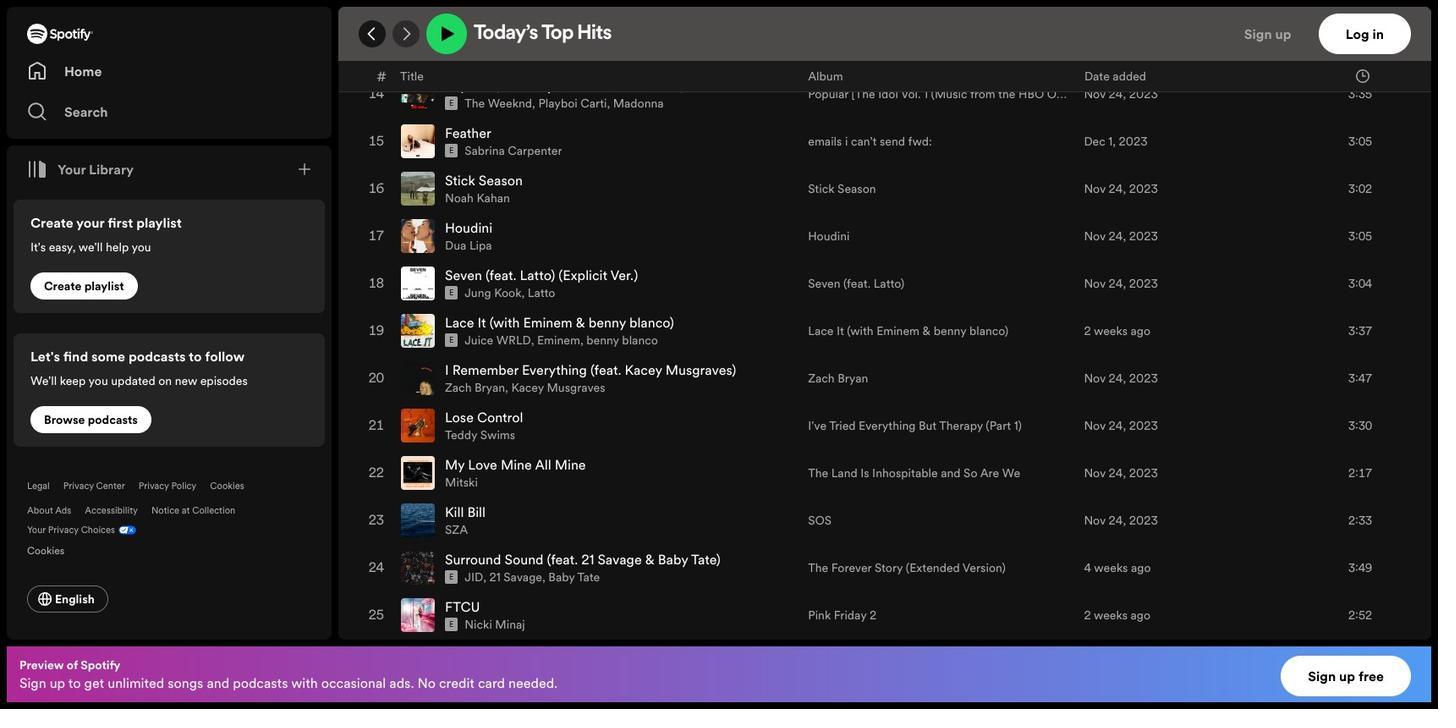 Task type: vqa. For each thing, say whether or not it's contained in the screenshot.
"blanco)" for Lace It (with Eminem & benny blanco)
yes



Task type: locate. For each thing, give the bounding box(es) containing it.
1 horizontal spatial baby
[[658, 550, 688, 569]]

, left the latto link
[[522, 284, 525, 301]]

& inside lace it (with eminem & benny blanco) e
[[576, 313, 586, 332]]

privacy up notice
[[139, 480, 169, 493]]

2 for lace it (with eminem & benny blanco)
[[1085, 322, 1092, 339]]

season for stick season noah kahan
[[479, 171, 523, 190]]

1 horizontal spatial blanco)
[[970, 322, 1009, 339]]

2 ago from the top
[[1132, 559, 1152, 576]]

1 horizontal spatial bryan
[[838, 370, 869, 387]]

lace
[[445, 313, 474, 332], [809, 322, 834, 339]]

7 explicit element from the top
[[445, 618, 458, 631]]

eminem inside lace it (with eminem & benny blanco) e
[[524, 313, 573, 332]]

0 vertical spatial and
[[941, 465, 961, 482]]

zach bryan link up tried
[[809, 370, 869, 387]]

stick for stick season noah kahan
[[445, 171, 476, 190]]

nov 24, 2023 for i remember everything (feat. kacey musgraves)
[[1085, 370, 1159, 387]]

cookies link
[[210, 480, 244, 493], [27, 540, 78, 559]]

0 vertical spatial cookies
[[210, 480, 244, 493]]

rema link
[[445, 0, 475, 17]]

search link
[[27, 95, 311, 129]]

e down feather link
[[449, 146, 454, 156]]

season down can't
[[838, 180, 877, 197]]

0 vertical spatial to
[[189, 347, 202, 366]]

2023 for season
[[1130, 180, 1159, 197]]

mine
[[501, 455, 532, 474], [555, 455, 586, 474]]

e left jung at left
[[449, 288, 454, 298]]

up for sign up
[[1276, 25, 1292, 43]]

create inside the create your first playlist it's easy, we'll help you
[[30, 213, 73, 232]]

3:49
[[1349, 559, 1373, 576]]

sign for sign up free
[[1309, 667, 1337, 686]]

0 horizontal spatial stick
[[445, 171, 476, 190]]

24, for lose control
[[1109, 417, 1127, 434]]

2 2 weeks ago from the top
[[1085, 607, 1151, 624]]

1 horizontal spatial season
[[838, 180, 877, 197]]

easy,
[[49, 239, 76, 256]]

stick inside stick season noah kahan
[[445, 171, 476, 190]]

home
[[64, 62, 102, 80]]

0 horizontal spatial you
[[88, 372, 108, 389]]

1 vertical spatial create
[[44, 278, 82, 295]]

story
[[875, 559, 903, 576]]

season down sabrina carpenter
[[479, 171, 523, 190]]

explicit element left juice
[[445, 333, 458, 347]]

playlist down help
[[84, 278, 124, 295]]

cookies link up collection at the bottom of the page
[[210, 480, 244, 493]]

e up the feather
[[449, 98, 454, 108]]

search
[[64, 102, 108, 121]]

it inside lace it (with eminem & benny blanco) e
[[478, 313, 486, 332]]

0 horizontal spatial latto)
[[520, 266, 555, 284]]

teddy
[[445, 427, 478, 444]]

1 horizontal spatial latto)
[[874, 275, 905, 292]]

(explicit
[[559, 266, 608, 284]]

8 24, from the top
[[1109, 512, 1127, 529]]

1 horizontal spatial zach
[[809, 370, 835, 387]]

you right keep
[[88, 372, 108, 389]]

1 horizontal spatial up
[[1276, 25, 1292, 43]]

1 vertical spatial to
[[68, 674, 81, 692]]

everything down 'eminem' link
[[522, 361, 587, 379]]

you inside let's find some podcasts to follow we'll keep you updated on new episodes
[[88, 372, 108, 389]]

legal
[[27, 480, 50, 493]]

zach up lose
[[445, 379, 472, 396]]

, up i remember everything (feat. kacey musgraves) link
[[581, 332, 584, 349]]

7 e from the top
[[449, 620, 454, 630]]

explicit element up the feather
[[445, 96, 458, 110]]

3 explicit element from the top
[[445, 144, 458, 157]]

latto) inside seven (feat. latto) (explicit ver.) e
[[520, 266, 555, 284]]

4 explicit element from the top
[[445, 286, 458, 300]]

2 vertical spatial ago
[[1131, 607, 1151, 624]]

0 horizontal spatial season
[[479, 171, 523, 190]]

5 nov 24, 2023 from the top
[[1085, 370, 1159, 387]]

e left jid link
[[449, 572, 454, 582]]

lace inside lace it (with eminem & benny blanco) e
[[445, 313, 474, 332]]

you right help
[[132, 239, 151, 256]]

nov for lose control
[[1085, 417, 1106, 434]]

lace it (with eminem & benny blanco) link down the latto link
[[445, 313, 674, 332]]

your down about
[[27, 524, 46, 537]]

1 horizontal spatial mine
[[555, 455, 586, 474]]

explicit element for agora hills
[[445, 49, 458, 63]]

3:05 for houdini
[[1349, 228, 1373, 245]]

1 horizontal spatial and
[[941, 465, 961, 482]]

24, for houdini
[[1109, 228, 1127, 245]]

6 explicit element from the top
[[445, 570, 458, 584]]

some
[[91, 347, 125, 366]]

zach bryan link up lose control "link"
[[445, 379, 505, 396]]

spotify
[[81, 657, 121, 674]]

e down the ftcu link
[[449, 620, 454, 630]]

playlist inside create playlist button
[[84, 278, 124, 295]]

eminem up i remember everything (feat. kacey musgraves) link
[[538, 332, 581, 349]]

explicit element
[[445, 49, 458, 63], [445, 96, 458, 110], [445, 144, 458, 157], [445, 286, 458, 300], [445, 333, 458, 347], [445, 570, 458, 584], [445, 618, 458, 631]]

inhospitable
[[873, 465, 938, 482]]

1 horizontal spatial playlist
[[136, 213, 182, 232]]

4 e from the top
[[449, 288, 454, 298]]

1 vertical spatial cookies link
[[27, 540, 78, 559]]

7 nov from the top
[[1085, 465, 1106, 482]]

blanco
[[622, 332, 658, 349]]

1 vertical spatial 3:05
[[1349, 228, 1373, 245]]

fwd:
[[909, 133, 933, 150]]

doja
[[465, 47, 490, 64]]

e inside lace it (with eminem & benny blanco) e
[[449, 335, 454, 345]]

top bar and user menu element
[[339, 7, 1432, 61]]

1 horizontal spatial seven
[[809, 275, 841, 292]]

0 vertical spatial the
[[465, 95, 485, 112]]

&
[[576, 313, 586, 332], [923, 322, 931, 339], [646, 550, 655, 569]]

0 horizontal spatial everything
[[522, 361, 587, 379]]

nov
[[1085, 85, 1106, 102], [1085, 180, 1106, 197], [1085, 228, 1106, 245], [1085, 275, 1106, 292], [1085, 370, 1106, 387], [1085, 417, 1106, 434], [1085, 465, 1106, 482], [1085, 512, 1106, 529]]

to
[[189, 347, 202, 366], [68, 674, 81, 692]]

2:52
[[1349, 607, 1373, 624]]

dua
[[445, 237, 467, 254]]

, inside seven (feat. latto) (explicit ver.) cell
[[522, 284, 525, 301]]

1 horizontal spatial kacey
[[625, 361, 662, 379]]

0 horizontal spatial bryan
[[475, 379, 505, 396]]

4 nov from the top
[[1085, 275, 1106, 292]]

seven (feat. latto) (explicit ver.) cell
[[401, 261, 795, 306]]

1 24, from the top
[[1109, 85, 1127, 102]]

kill bill link
[[445, 503, 486, 521]]

, up the control
[[505, 379, 509, 396]]

1 vertical spatial everything
[[859, 417, 916, 434]]

2 for ftcu
[[1085, 607, 1092, 624]]

up inside button
[[1340, 667, 1356, 686]]

6 nov 24, 2023 from the top
[[1085, 417, 1159, 434]]

(with for lace it (with eminem & benny blanco)
[[848, 322, 874, 339]]

6 nov from the top
[[1085, 417, 1106, 434]]

(with inside lace it (with eminem & benny blanco) e
[[490, 313, 520, 332]]

surround sound (feat. 21 savage & baby tate) cell
[[401, 545, 795, 591]]

season inside stick season noah kahan
[[479, 171, 523, 190]]

it's
[[30, 239, 46, 256]]

dec 1, 2023
[[1085, 133, 1149, 150]]

seven
[[445, 266, 482, 284], [809, 275, 841, 292]]

rema
[[445, 0, 475, 17]]

0 vertical spatial weeks
[[1094, 322, 1128, 339]]

everything left but
[[859, 417, 916, 434]]

houdini link down stick season
[[809, 228, 850, 245]]

cell
[[374, 0, 388, 22], [809, 24, 1071, 69], [1085, 24, 1282, 69], [401, 71, 795, 117]]

and right songs at the bottom
[[207, 674, 229, 692]]

24, for seven (feat. latto) (explicit ver.)
[[1109, 275, 1127, 292]]

0 horizontal spatial &
[[576, 313, 586, 332]]

2 nov from the top
[[1085, 180, 1106, 197]]

0 vertical spatial your
[[58, 160, 86, 179]]

2 explicit element from the top
[[445, 96, 458, 110]]

seven inside seven (feat. latto) (explicit ver.) e
[[445, 266, 482, 284]]

carti
[[581, 95, 607, 112]]

eminem down seven (feat. latto) "link"
[[877, 322, 920, 339]]

0 vertical spatial 2 weeks ago
[[1085, 322, 1151, 339]]

explicit element inside the ftcu cell
[[445, 618, 458, 631]]

your
[[76, 213, 105, 232]]

everything for but
[[859, 417, 916, 434]]

houdini link down the noah kahan link
[[445, 218, 493, 237]]

0 vertical spatial 3:05
[[1349, 133, 1373, 150]]

0 horizontal spatial seven
[[445, 266, 482, 284]]

stick season link down sabrina at the top of the page
[[445, 171, 523, 190]]

the left land
[[809, 465, 829, 482]]

houdini down the noah kahan link
[[445, 218, 493, 237]]

get
[[84, 674, 104, 692]]

nov for kill bill
[[1085, 512, 1106, 529]]

7 24, from the top
[[1109, 465, 1127, 482]]

your inside your library button
[[58, 160, 86, 179]]

explicit element for ftcu
[[445, 618, 458, 631]]

1 vertical spatial playlist
[[84, 278, 124, 295]]

i've tried everything but therapy (part 1) link
[[809, 417, 1022, 434]]

0 horizontal spatial lace it (with eminem & benny blanco) link
[[445, 313, 674, 332]]

row
[[360, 639, 1411, 686]]

explicit element for feather
[[445, 144, 458, 157]]

accessibility link
[[85, 504, 138, 517]]

version)
[[963, 559, 1006, 576]]

main element
[[7, 7, 332, 640]]

everything for (feat.
[[522, 361, 587, 379]]

nicki minaj link
[[465, 616, 525, 633]]

cookies down your privacy choices
[[27, 543, 64, 558]]

& inside surround sound (feat. 21 savage & baby tate) e
[[646, 550, 655, 569]]

to inside let's find some podcasts to follow we'll keep you updated on new episodes
[[189, 347, 202, 366]]

2 vertical spatial podcasts
[[233, 674, 288, 692]]

5 e from the top
[[449, 335, 454, 345]]

podcasts down updated
[[88, 411, 138, 428]]

stick
[[445, 171, 476, 190], [809, 180, 835, 197]]

1 2 weeks ago from the top
[[1085, 322, 1151, 339]]

benny for juice wrld , eminem , benny blanco
[[587, 332, 619, 349]]

24, for kill bill
[[1109, 512, 1127, 529]]

3 24, from the top
[[1109, 228, 1127, 245]]

2 weeks ago
[[1085, 322, 1151, 339], [1085, 607, 1151, 624]]

3:02
[[1349, 180, 1373, 197]]

0 horizontal spatial it
[[478, 313, 486, 332]]

mine right all
[[555, 455, 586, 474]]

0 horizontal spatial sign
[[19, 674, 46, 692]]

browse podcasts
[[44, 411, 138, 428]]

minaj
[[495, 616, 525, 633]]

1 vertical spatial your
[[27, 524, 46, 537]]

emails i can't send fwd:
[[809, 133, 933, 150]]

2 horizontal spatial sign
[[1309, 667, 1337, 686]]

up left free
[[1340, 667, 1356, 686]]

1 horizontal spatial you
[[132, 239, 151, 256]]

stick season
[[809, 180, 877, 197]]

4 nov 24, 2023 from the top
[[1085, 275, 1159, 292]]

zach up i've
[[809, 370, 835, 387]]

0 vertical spatial playlist
[[136, 213, 182, 232]]

explicit element left jid link
[[445, 570, 458, 584]]

up left log
[[1276, 25, 1292, 43]]

my love mine all mine link
[[445, 455, 586, 474]]

0 horizontal spatial houdini link
[[445, 218, 493, 237]]

about
[[27, 504, 53, 517]]

1 horizontal spatial it
[[837, 322, 845, 339]]

3 nov 24, 2023 from the top
[[1085, 228, 1159, 245]]

stick down emails
[[809, 180, 835, 197]]

2 3:05 from the top
[[1349, 228, 1373, 245]]

you for first
[[132, 239, 151, 256]]

up for sign up free
[[1340, 667, 1356, 686]]

0 horizontal spatial to
[[68, 674, 81, 692]]

0 horizontal spatial your
[[27, 524, 46, 537]]

selena
[[481, 0, 517, 17]]

1 horizontal spatial houdini
[[809, 228, 850, 245]]

i remember everything (feat. kacey musgraves) cell
[[401, 356, 795, 401]]

2023 for dua
[[1130, 228, 1159, 245]]

1 horizontal spatial (with
[[848, 322, 874, 339]]

lose control cell
[[401, 403, 795, 449]]

duration element
[[1357, 69, 1370, 83]]

1 vertical spatial and
[[207, 674, 229, 692]]

lace it (with eminem & benny blanco)
[[809, 322, 1009, 339]]

e left juice
[[449, 335, 454, 345]]

1 horizontal spatial lace it (with eminem & benny blanco) link
[[809, 322, 1009, 339]]

stick season link down i
[[809, 180, 877, 197]]

bryan up tried
[[838, 370, 869, 387]]

2
[[1085, 322, 1092, 339], [870, 607, 877, 624], [1085, 607, 1092, 624]]

blanco) inside lace it (with eminem & benny blanco) e
[[630, 313, 674, 332]]

0 vertical spatial everything
[[522, 361, 587, 379]]

nov 24, 2023 for kill bill
[[1085, 512, 1159, 529]]

3:05 down 3:35
[[1349, 133, 1373, 150]]

benny inside lace it (with eminem & benny blanco) e
[[589, 313, 626, 332]]

help
[[106, 239, 129, 256]]

e down agora
[[449, 51, 454, 61]]

privacy policy
[[139, 480, 197, 493]]

explicit element left jung at left
[[445, 286, 458, 300]]

go forward image
[[400, 27, 413, 41]]

kacey down blanco on the top
[[625, 361, 662, 379]]

3 e from the top
[[449, 146, 454, 156]]

sign inside button
[[1309, 667, 1337, 686]]

you for some
[[88, 372, 108, 389]]

houdini
[[445, 218, 493, 237], [809, 228, 850, 245]]

1 vertical spatial cookies
[[27, 543, 64, 558]]

7 nov 24, 2023 from the top
[[1085, 465, 1159, 482]]

0 horizontal spatial zach bryan link
[[445, 379, 505, 396]]

1 horizontal spatial stick
[[809, 180, 835, 197]]

2:17
[[1349, 465, 1373, 482]]

1 horizontal spatial &
[[646, 550, 655, 569]]

explicit element inside agora hills cell
[[445, 49, 458, 63]]

benny for lace it (with eminem & benny blanco)
[[934, 322, 967, 339]]

8 nov 24, 2023 from the top
[[1085, 512, 1159, 529]]

zach bryan link inside i remember everything (feat. kacey musgraves) cell
[[445, 379, 505, 396]]

nov 24, 2023 for my love mine all mine
[[1085, 465, 1159, 482]]

(extended
[[906, 559, 961, 576]]

# row
[[360, 61, 1411, 91]]

0 horizontal spatial mine
[[501, 455, 532, 474]]

1 horizontal spatial to
[[189, 347, 202, 366]]

podcasts left "with"
[[233, 674, 288, 692]]

0 horizontal spatial baby
[[549, 569, 575, 586]]

0 vertical spatial create
[[30, 213, 73, 232]]

sign inside button
[[1245, 25, 1273, 43]]

1 horizontal spatial lace
[[809, 322, 834, 339]]

all
[[535, 455, 552, 474]]

1 horizontal spatial cookies link
[[210, 480, 244, 493]]

explicit element down the ftcu link
[[445, 618, 458, 631]]

the for surround sound (feat. 21 savage & baby tate)
[[809, 559, 829, 576]]

0 horizontal spatial lace
[[445, 313, 474, 332]]

1 vertical spatial the
[[809, 465, 829, 482]]

e inside feather e
[[449, 146, 454, 156]]

and left so
[[941, 465, 961, 482]]

cookies up collection at the bottom of the page
[[210, 480, 244, 493]]

to left get
[[68, 674, 81, 692]]

you inside the create your first playlist it's easy, we'll help you
[[132, 239, 151, 256]]

1 horizontal spatial 21
[[582, 550, 595, 569]]

no
[[418, 674, 436, 692]]

baby left tate)
[[658, 550, 688, 569]]

the left forever
[[809, 559, 829, 576]]

eminem for juice wrld , eminem , benny blanco
[[538, 332, 581, 349]]

stick for stick season
[[809, 180, 835, 197]]

new
[[175, 372, 197, 389]]

the up feather link
[[465, 95, 485, 112]]

playlist right first
[[136, 213, 182, 232]]

4 24, from the top
[[1109, 275, 1127, 292]]

spotify image
[[27, 24, 93, 44]]

houdini inside cell
[[445, 218, 493, 237]]

houdini dua lipa
[[445, 218, 493, 254]]

savage inside surround sound (feat. 21 savage & baby tate) e
[[598, 550, 642, 569]]

it up zach bryan
[[837, 322, 845, 339]]

2 e from the top
[[449, 98, 454, 108]]

the inside cell
[[465, 95, 485, 112]]

houdini down stick season
[[809, 228, 850, 245]]

podcasts up on
[[129, 347, 186, 366]]

0 horizontal spatial zach
[[445, 379, 472, 396]]

6 e from the top
[[449, 572, 454, 582]]

library
[[89, 160, 134, 179]]

savage down the kill bill cell
[[598, 550, 642, 569]]

1 horizontal spatial your
[[58, 160, 86, 179]]

forever
[[832, 559, 872, 576]]

privacy up ads
[[63, 480, 94, 493]]

5 24, from the top
[[1109, 370, 1127, 387]]

sign up free button
[[1282, 656, 1412, 697]]

0 horizontal spatial houdini
[[445, 218, 493, 237]]

explicit element inside lace it (with eminem & benny blanco) cell
[[445, 333, 458, 347]]

1 vertical spatial ago
[[1132, 559, 1152, 576]]

ftcu e
[[445, 598, 480, 630]]

everything inside i remember everything (feat. kacey musgraves) zach bryan , kacey musgraves
[[522, 361, 587, 379]]

5 nov from the top
[[1085, 370, 1106, 387]]

2 vertical spatial weeks
[[1094, 607, 1128, 624]]

0 vertical spatial ago
[[1131, 322, 1151, 339]]

0 horizontal spatial blanco)
[[630, 313, 674, 332]]

eminem down the latto link
[[524, 313, 573, 332]]

policy
[[171, 480, 197, 493]]

today's top hits
[[474, 24, 612, 44]]

1 horizontal spatial cookies
[[210, 480, 244, 493]]

2 horizontal spatial up
[[1340, 667, 1356, 686]]

1)
[[1015, 417, 1022, 434]]

mine left all
[[501, 455, 532, 474]]

explicit element inside the surround sound (feat. 21 savage & baby tate) cell
[[445, 570, 458, 584]]

, left selena
[[475, 0, 478, 17]]

(with down seven (feat. latto)
[[848, 322, 874, 339]]

5 explicit element from the top
[[445, 333, 458, 347]]

create
[[30, 213, 73, 232], [44, 278, 82, 295]]

baby left tate at left
[[549, 569, 575, 586]]

savage right jid link
[[504, 569, 543, 586]]

feather e
[[445, 124, 492, 156]]

3 nov from the top
[[1085, 228, 1106, 245]]

1 horizontal spatial sign
[[1245, 25, 1273, 43]]

0 horizontal spatial up
[[50, 674, 65, 692]]

1 explicit element from the top
[[445, 49, 458, 63]]

sign inside preview of spotify sign up to get unlimited songs and podcasts with occasional ads. no credit card needed.
[[19, 674, 46, 692]]

cookies link down your privacy choices
[[27, 540, 78, 559]]

nov 24, 2023 for houdini
[[1085, 228, 1159, 245]]

2 vertical spatial the
[[809, 559, 829, 576]]

1 vertical spatial you
[[88, 372, 108, 389]]

1 vertical spatial 2 weeks ago
[[1085, 607, 1151, 624]]

8 nov from the top
[[1085, 512, 1106, 529]]

1 vertical spatial weeks
[[1095, 559, 1129, 576]]

2 weeks ago for ftcu
[[1085, 607, 1151, 624]]

2023 for remember
[[1130, 370, 1159, 387]]

0 horizontal spatial cookies link
[[27, 540, 78, 559]]

24, for i remember everything (feat. kacey musgraves)
[[1109, 370, 1127, 387]]

1 e from the top
[[449, 51, 454, 61]]

blanco) for lace it (with eminem & benny blanco) e
[[630, 313, 674, 332]]

explicit element down agora
[[445, 49, 458, 63]]

up inside button
[[1276, 25, 1292, 43]]

tate
[[578, 569, 600, 586]]

your left library
[[58, 160, 86, 179]]

create for playlist
[[44, 278, 82, 295]]

2 24, from the top
[[1109, 180, 1127, 197]]

kacey up the control
[[512, 379, 544, 396]]

, left baby tate link
[[543, 569, 546, 586]]

jung kook link
[[465, 284, 522, 301]]

occasional
[[321, 674, 386, 692]]

1 horizontal spatial everything
[[859, 417, 916, 434]]

up
[[1276, 25, 1292, 43], [1340, 667, 1356, 686], [50, 674, 65, 692]]

to up new
[[189, 347, 202, 366]]

create inside create playlist button
[[44, 278, 82, 295]]

1 ago from the top
[[1131, 322, 1151, 339]]

1 3:05 from the top
[[1349, 133, 1373, 150]]

0 vertical spatial you
[[132, 239, 151, 256]]

lace it (with eminem & benny blanco) link down seven (feat. latto) "link"
[[809, 322, 1009, 339]]

1 mine from the left
[[501, 455, 532, 474]]

lipa
[[470, 237, 492, 254]]

of
[[67, 657, 78, 674]]

2 horizontal spatial &
[[923, 322, 931, 339]]

lace for lace it (with eminem & benny blanco)
[[809, 322, 834, 339]]

3:05 up 3:04
[[1349, 228, 1373, 245]]

1 horizontal spatial savage
[[598, 550, 642, 569]]

create down easy, at the left top
[[44, 278, 82, 295]]

(with for lace it (with eminem & benny blanco) e
[[490, 313, 520, 332]]

0 vertical spatial podcasts
[[129, 347, 186, 366]]

the
[[465, 95, 485, 112], [809, 465, 829, 482], [809, 559, 829, 576]]

and inside preview of spotify sign up to get unlimited songs and podcasts with occasional ads. no credit card needed.
[[207, 674, 229, 692]]

ago for baby
[[1132, 559, 1152, 576]]

create up easy, at the left top
[[30, 213, 73, 232]]

(with down kook
[[490, 313, 520, 332]]

,
[[475, 0, 478, 17], [532, 95, 536, 112], [607, 95, 610, 112], [522, 284, 525, 301], [531, 332, 535, 349], [581, 332, 584, 349], [505, 379, 509, 396], [484, 569, 487, 586], [543, 569, 546, 586]]

bryan up lose control "link"
[[475, 379, 505, 396]]

explicit element inside the feather cell
[[445, 144, 458, 157]]

surround sound (feat. 21 savage & baby tate) e
[[445, 550, 721, 582]]

stick left kahan
[[445, 171, 476, 190]]

6 24, from the top
[[1109, 417, 1127, 434]]

explicit element down feather link
[[445, 144, 458, 157]]

lace down jung at left
[[445, 313, 474, 332]]

lace up zach bryan
[[809, 322, 834, 339]]

it down jung at left
[[478, 313, 486, 332]]

0 horizontal spatial and
[[207, 674, 229, 692]]

so
[[964, 465, 978, 482]]

agora hills link
[[445, 29, 512, 47]]

but
[[919, 417, 937, 434]]

0 horizontal spatial playlist
[[84, 278, 124, 295]]

2 nov 24, 2023 from the top
[[1085, 180, 1159, 197]]

up left "of"
[[50, 674, 65, 692]]

rema , selena gomez
[[445, 0, 558, 17]]

, left madonna
[[607, 95, 610, 112]]

0 horizontal spatial (with
[[490, 313, 520, 332]]



Task type: describe. For each thing, give the bounding box(es) containing it.
nov 24, 2023 for stick season
[[1085, 180, 1159, 197]]

4
[[1085, 559, 1092, 576]]

latto
[[528, 284, 556, 301]]

privacy for privacy center
[[63, 480, 94, 493]]

cell containing the weeknd
[[401, 71, 795, 117]]

it for lace it (with eminem & benny blanco) e
[[478, 313, 486, 332]]

3 ago from the top
[[1131, 607, 1151, 624]]

about ads
[[27, 504, 71, 517]]

e inside surround sound (feat. 21 savage & baby tate) e
[[449, 572, 454, 582]]

kacey musgraves link
[[512, 379, 606, 396]]

sign for sign up
[[1245, 25, 1273, 43]]

sza link
[[445, 521, 468, 538]]

go back image
[[366, 27, 379, 41]]

21 inside surround sound (feat. 21 savage & baby tate) e
[[582, 550, 595, 569]]

3:30
[[1349, 417, 1373, 434]]

3:05 for feather
[[1349, 133, 1373, 150]]

tate)
[[691, 550, 721, 569]]

nov for seven (feat. latto) (explicit ver.)
[[1085, 275, 1106, 292]]

explicit element for lace it (with eminem & benny blanco)
[[445, 333, 458, 347]]

0 vertical spatial cookies link
[[210, 480, 244, 493]]

your for your library
[[58, 160, 86, 179]]

agora hills cell
[[401, 24, 795, 69]]

(feat. inside seven (feat. latto) (explicit ver.) e
[[486, 266, 517, 284]]

nov for my love mine all mine
[[1085, 465, 1106, 482]]

nov for houdini
[[1085, 228, 1106, 245]]

doja cat link
[[465, 47, 512, 64]]

hills
[[486, 29, 512, 47]]

control
[[477, 408, 524, 427]]

# column header
[[377, 61, 387, 91]]

i've tried everything but therapy (part 1)
[[809, 417, 1022, 434]]

up inside preview of spotify sign up to get unlimited songs and podcasts with occasional ads. no credit card needed.
[[50, 674, 65, 692]]

e inside seven (feat. latto) (explicit ver.) e
[[449, 288, 454, 298]]

privacy down ads
[[48, 524, 79, 537]]

sabrina carpenter link
[[465, 142, 562, 159]]

24, for my love mine all mine
[[1109, 465, 1127, 482]]

date added
[[1085, 67, 1147, 84]]

(feat. inside i remember everything (feat. kacey musgraves) zach bryan , kacey musgraves
[[591, 361, 622, 379]]

1 nov from the top
[[1085, 85, 1106, 102]]

stick season cell
[[401, 166, 795, 212]]

nov for stick season
[[1085, 180, 1106, 197]]

e inside ftcu e
[[449, 620, 454, 630]]

wrld
[[497, 332, 531, 349]]

juice wrld link
[[465, 332, 531, 349]]

california consumer privacy act (ccpa) opt-out icon image
[[115, 524, 136, 540]]

bryan inside i remember everything (feat. kacey musgraves) zach bryan , kacey musgraves
[[475, 379, 505, 396]]

houdini for houdini
[[809, 228, 850, 245]]

season for stick season
[[838, 180, 877, 197]]

episodes
[[200, 372, 248, 389]]

juice
[[465, 332, 494, 349]]

, inside i remember everything (feat. kacey musgraves) zach bryan , kacey musgraves
[[505, 379, 509, 396]]

eminem for lace it (with eminem & benny blanco) e
[[524, 313, 573, 332]]

ago for blanco)
[[1131, 322, 1151, 339]]

, left playboi
[[532, 95, 536, 112]]

lace for lace it (with eminem & benny blanco) e
[[445, 313, 474, 332]]

latto) for seven (feat. latto) (explicit ver.) e
[[520, 266, 555, 284]]

browse podcasts link
[[30, 406, 151, 433]]

1 horizontal spatial stick season link
[[809, 180, 877, 197]]

the forever story (extended version)
[[809, 559, 1006, 576]]

ftcu cell
[[401, 593, 795, 638]]

seven for seven (feat. latto)
[[809, 275, 841, 292]]

selena gomez link
[[481, 0, 558, 17]]

jid
[[465, 569, 484, 586]]

benny for lace it (with eminem & benny blanco) e
[[589, 313, 626, 332]]

explicit element for seven (feat. latto) (explicit ver.)
[[445, 286, 458, 300]]

to inside preview of spotify sign up to get unlimited songs and podcasts with occasional ads. no credit card needed.
[[68, 674, 81, 692]]

create for your
[[30, 213, 73, 232]]

the weeknd link
[[465, 95, 532, 112]]

duration image
[[1357, 69, 1370, 83]]

(part
[[986, 417, 1012, 434]]

zach inside i remember everything (feat. kacey musgraves) zach bryan , kacey musgraves
[[445, 379, 472, 396]]

lose control teddy swims
[[445, 408, 524, 444]]

agora hills e
[[445, 29, 512, 61]]

nov 24, 2023 for seven (feat. latto) (explicit ver.)
[[1085, 275, 1159, 292]]

love
[[468, 455, 498, 474]]

preview of spotify sign up to get unlimited songs and podcasts with occasional ads. no credit card needed.
[[19, 657, 558, 692]]

playlist inside the create your first playlist it's easy, we'll help you
[[136, 213, 182, 232]]

noah
[[445, 190, 474, 207]]

added
[[1113, 67, 1147, 84]]

privacy policy link
[[139, 480, 197, 493]]

, left 21 savage link
[[484, 569, 487, 586]]

tried
[[830, 417, 856, 434]]

weeknd
[[488, 95, 532, 112]]

2 mine from the left
[[555, 455, 586, 474]]

2023 for bill
[[1130, 512, 1159, 529]]

create playlist
[[44, 278, 124, 295]]

it for lace it (with eminem & benny blanco)
[[837, 322, 845, 339]]

eminem for lace it (with eminem & benny blanco)
[[877, 322, 920, 339]]

2 weeks ago for lace it (with eminem & benny blanco)
[[1085, 322, 1151, 339]]

houdini cell
[[401, 213, 795, 259]]

& for lace it (with eminem & benny blanco) e
[[576, 313, 586, 332]]

let's
[[30, 347, 60, 366]]

nicki
[[465, 616, 492, 633]]

hits
[[578, 24, 612, 44]]

3:37
[[1349, 322, 1373, 339]]

we
[[1003, 465, 1021, 482]]

the weeknd , playboi carti , madonna
[[465, 95, 664, 112]]

your library button
[[20, 152, 141, 186]]

sza
[[445, 521, 468, 538]]

latto) for seven (feat. latto)
[[874, 275, 905, 292]]

blanco) for lace it (with eminem & benny blanco)
[[970, 322, 1009, 339]]

lace it (with eminem & benny blanco) cell
[[401, 308, 795, 354]]

playboi carti link
[[539, 95, 607, 112]]

collection
[[192, 504, 235, 517]]

, left 'eminem' link
[[531, 332, 535, 349]]

english
[[55, 591, 95, 608]]

weeks for baby
[[1095, 559, 1129, 576]]

1 vertical spatial podcasts
[[88, 411, 138, 428]]

emails
[[809, 133, 843, 150]]

baby inside surround sound (feat. 21 savage & baby tate) e
[[658, 550, 688, 569]]

home link
[[27, 54, 311, 88]]

3:35 cell
[[1295, 71, 1397, 117]]

e inside agora hills e
[[449, 51, 454, 61]]

feather cell
[[401, 119, 795, 164]]

kill bill cell
[[401, 498, 795, 543]]

houdini for houdini dua lipa
[[445, 218, 493, 237]]

pink friday 2
[[809, 607, 877, 624]]

we'll
[[78, 239, 103, 256]]

i remember everything (feat. kacey musgraves) zach bryan , kacey musgraves
[[445, 361, 737, 396]]

is
[[861, 465, 870, 482]]

2023 for love
[[1130, 465, 1159, 482]]

nov for i remember everything (feat. kacey musgraves)
[[1085, 370, 1106, 387]]

0 horizontal spatial stick season link
[[445, 171, 523, 190]]

(feat. inside surround sound (feat. 21 savage & baby tate) e
[[547, 550, 578, 569]]

& for lace it (with eminem & benny blanco)
[[923, 322, 931, 339]]

card
[[478, 674, 505, 692]]

accessibility
[[85, 504, 138, 517]]

madonna link
[[613, 95, 664, 112]]

privacy for privacy policy
[[139, 480, 169, 493]]

juice wrld , eminem , benny blanco
[[465, 332, 658, 349]]

#
[[377, 66, 387, 85]]

0 horizontal spatial savage
[[504, 569, 543, 586]]

are
[[981, 465, 1000, 482]]

weeks for blanco)
[[1094, 322, 1128, 339]]

album
[[808, 67, 844, 84]]

podcasts inside preview of spotify sign up to get unlimited songs and podcasts with occasional ads. no credit card needed.
[[233, 674, 288, 692]]

0 horizontal spatial cookies
[[27, 543, 64, 558]]

podcasts inside let's find some podcasts to follow we'll keep you updated on new episodes
[[129, 347, 186, 366]]

e inside cell
[[449, 98, 454, 108]]

nov 24, 2023 for lose control
[[1085, 417, 1159, 434]]

sabrina carpenter
[[465, 142, 562, 159]]

1 nov 24, 2023 from the top
[[1085, 85, 1159, 102]]

legal link
[[27, 480, 50, 493]]

your privacy choices
[[27, 524, 115, 537]]

baby tate link
[[549, 569, 600, 586]]

playboi
[[539, 95, 578, 112]]

sound
[[505, 550, 544, 569]]

i
[[846, 133, 848, 150]]

today's
[[474, 24, 539, 44]]

0 horizontal spatial 21
[[490, 569, 501, 586]]

carpenter
[[508, 142, 562, 159]]

the for my love mine all mine
[[809, 465, 829, 482]]

seven for seven (feat. latto) (explicit ver.) e
[[445, 266, 482, 284]]

cat
[[493, 47, 512, 64]]

0 horizontal spatial kacey
[[512, 379, 544, 396]]

24, for stick season
[[1109, 180, 1127, 197]]

2023 for control
[[1130, 417, 1159, 434]]

create your first playlist it's easy, we'll help you
[[30, 213, 182, 256]]

your for your privacy choices
[[27, 524, 46, 537]]

latto link
[[528, 284, 556, 301]]

explicit element for surround sound (feat. 21 savage & baby tate)
[[445, 570, 458, 584]]

we'll
[[30, 372, 57, 389]]

surround
[[445, 550, 501, 569]]

i remember everything (feat. kacey musgraves) link
[[445, 361, 737, 379]]

doja cat
[[465, 47, 512, 64]]

can't
[[851, 133, 877, 150]]

noah kahan link
[[445, 190, 510, 207]]

my love mine all mine cell
[[401, 450, 795, 496]]

1 horizontal spatial zach bryan link
[[809, 370, 869, 387]]

ftcu link
[[445, 598, 480, 616]]

1 horizontal spatial houdini link
[[809, 228, 850, 245]]

jung
[[465, 284, 491, 301]]

pink
[[809, 607, 831, 624]]



